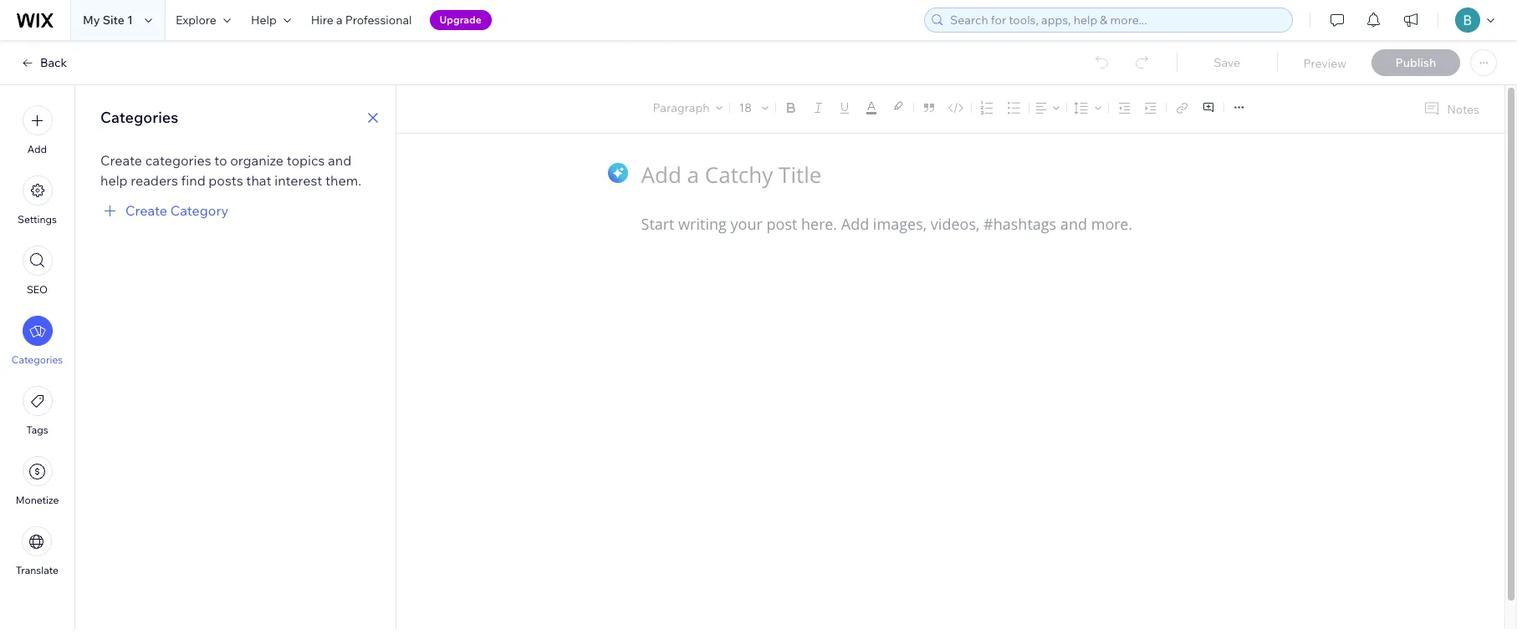 Task type: vqa. For each thing, say whether or not it's contained in the screenshot.
Upgrade button in the top left of the page
yes



Task type: describe. For each thing, give the bounding box(es) containing it.
seo button
[[22, 246, 52, 296]]

create categories to organize topics and help readers find posts that interest them.
[[100, 152, 361, 189]]

paragraph
[[653, 100, 710, 115]]

tags button
[[22, 386, 52, 437]]

tags
[[26, 424, 48, 437]]

and
[[328, 152, 351, 169]]

to
[[214, 152, 227, 169]]

that
[[246, 172, 271, 189]]

translate
[[16, 565, 59, 577]]

site
[[103, 13, 125, 28]]

settings
[[18, 213, 57, 226]]

professional
[[345, 13, 412, 28]]

create category
[[125, 202, 228, 219]]

1 horizontal spatial categories
[[100, 108, 178, 127]]

interest
[[274, 172, 322, 189]]

monetize
[[16, 494, 59, 507]]

Add a Catchy Title text field
[[641, 160, 1243, 189]]

create category button
[[100, 201, 228, 221]]

my site 1
[[83, 13, 133, 28]]

posts
[[208, 172, 243, 189]]

add button
[[22, 105, 52, 156]]

back
[[40, 55, 67, 70]]

them.
[[325, 172, 361, 189]]

explore
[[176, 13, 217, 28]]

upgrade button
[[430, 10, 492, 30]]

help
[[251, 13, 277, 28]]

find
[[181, 172, 205, 189]]

categories inside menu
[[12, 354, 63, 366]]



Task type: locate. For each thing, give the bounding box(es) containing it.
categories up categories
[[100, 108, 178, 127]]

create inside create categories to organize topics and help readers find posts that interest them.
[[100, 152, 142, 169]]

help
[[100, 172, 128, 189]]

create for create category
[[125, 202, 167, 219]]

topics
[[287, 152, 325, 169]]

settings button
[[18, 176, 57, 226]]

notes button
[[1417, 98, 1485, 120]]

help button
[[241, 0, 301, 40]]

organize
[[230, 152, 284, 169]]

create for create categories to organize topics and help readers find posts that interest them.
[[100, 152, 142, 169]]

hire a professional link
[[301, 0, 422, 40]]

menu
[[0, 95, 74, 587]]

category
[[170, 202, 228, 219]]

Search for tools, apps, help & more... field
[[945, 8, 1287, 32]]

translate button
[[16, 527, 59, 577]]

0 horizontal spatial categories
[[12, 354, 63, 366]]

create inside button
[[125, 202, 167, 219]]

notes
[[1447, 102, 1480, 117]]

seo
[[27, 284, 48, 296]]

back button
[[20, 55, 67, 70]]

add
[[27, 143, 47, 156]]

create down "readers" at the top of the page
[[125, 202, 167, 219]]

1 vertical spatial categories
[[12, 354, 63, 366]]

create
[[100, 152, 142, 169], [125, 202, 167, 219]]

paragraph button
[[649, 96, 726, 120]]

hire a professional
[[311, 13, 412, 28]]

0 vertical spatial create
[[100, 152, 142, 169]]

readers
[[131, 172, 178, 189]]

1 vertical spatial create
[[125, 202, 167, 219]]

categories button
[[12, 316, 63, 366]]

create up help
[[100, 152, 142, 169]]

0 vertical spatial categories
[[100, 108, 178, 127]]

a
[[336, 13, 343, 28]]

categories up tags button
[[12, 354, 63, 366]]

upgrade
[[440, 13, 482, 26]]

hire
[[311, 13, 334, 28]]

categories
[[100, 108, 178, 127], [12, 354, 63, 366]]

menu containing add
[[0, 95, 74, 587]]

my
[[83, 13, 100, 28]]

monetize button
[[16, 457, 59, 507]]

categories
[[145, 152, 211, 169]]

1
[[127, 13, 133, 28]]



